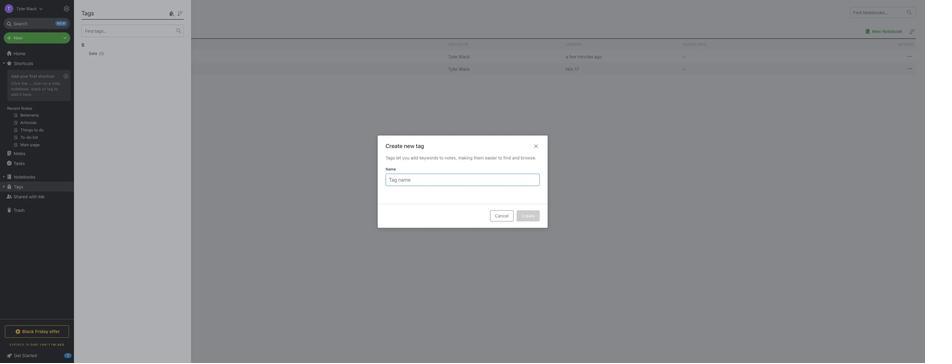 Task type: vqa. For each thing, say whether or not it's contained in the screenshot.
Shared With Me
yes



Task type: locate. For each thing, give the bounding box(es) containing it.
shared with
[[684, 42, 708, 46]]

04d:14h:11m:46s
[[31, 343, 65, 347]]

1 vertical spatial tyler black
[[449, 66, 470, 71]]

characters
[[102, 54, 124, 59]]

create up the let
[[386, 143, 403, 149]]

tyler black for a
[[449, 54, 470, 59]]

2 – from the top
[[684, 66, 686, 71]]

s row group
[[81, 37, 189, 67]]

0 horizontal spatial to
[[54, 86, 58, 91]]

0 vertical spatial tyler black
[[449, 54, 470, 59]]

tags up shared
[[14, 184, 23, 189]]

0 horizontal spatial add
[[11, 92, 18, 97]]

updated
[[566, 42, 582, 46]]

Search text field
[[8, 18, 66, 29]]

tag inside the icon on a note, notebook, stack or tag to add it here.
[[47, 86, 53, 91]]

new button
[[4, 32, 70, 44]]

...
[[29, 81, 33, 86]]

0 vertical spatial a
[[566, 54, 569, 59]]

0 vertical spatial new
[[873, 29, 882, 34]]

first notebook row
[[83, 63, 917, 75]]

notes link
[[0, 148, 74, 158]]

nov
[[566, 66, 574, 71]]

tyler inside characters row
[[449, 54, 458, 59]]

create right cancel
[[522, 213, 535, 218]]

tags up 2
[[81, 10, 94, 17]]

add left it on the left of page
[[11, 92, 18, 97]]

notebook
[[883, 29, 903, 34]]

ago
[[595, 54, 602, 59]]

to
[[54, 86, 58, 91], [440, 155, 444, 160], [499, 155, 503, 160]]

notebooks element
[[74, 0, 926, 363]]

s
[[81, 42, 84, 48]]

0 vertical spatial tags
[[81, 10, 94, 17]]

– for a few minutes ago
[[684, 54, 686, 59]]

tyler black
[[449, 54, 470, 59], [449, 66, 470, 71]]

create for create new tag
[[386, 143, 403, 149]]

home
[[14, 51, 25, 56]]

add inside the icon on a note, notebook, stack or tag to add it here.
[[11, 92, 18, 97]]

row group
[[83, 50, 917, 75]]

create new tag
[[386, 143, 424, 149]]

1 vertical spatial new
[[14, 35, 22, 40]]

expires in 04d:14h:11m:46s
[[9, 343, 65, 347]]

a left few
[[566, 54, 569, 59]]

2 tyler black from the top
[[449, 66, 470, 71]]

0 vertical spatial black
[[459, 54, 470, 59]]

the
[[21, 81, 27, 86]]

shared with button
[[681, 39, 799, 50]]

2 notebooks
[[83, 28, 110, 34]]

and
[[512, 155, 520, 160]]

0 horizontal spatial tag
[[47, 86, 53, 91]]

1 vertical spatial a
[[48, 81, 51, 86]]

a right on
[[48, 81, 51, 86]]

new inside popup button
[[14, 35, 22, 40]]

expires
[[9, 343, 24, 347]]

shortcuts button
[[0, 58, 74, 68]]

minutes
[[578, 54, 594, 59]]

new for new notebook
[[873, 29, 882, 34]]

notes
[[21, 106, 32, 111], [14, 151, 25, 156]]

tyler for nov
[[449, 66, 458, 71]]

to left the find
[[499, 155, 503, 160]]

group
[[0, 68, 74, 151]]

cancel
[[495, 213, 509, 218]]

click
[[11, 81, 20, 86]]

–
[[684, 54, 686, 59], [684, 66, 686, 71]]

1 horizontal spatial notebooks
[[83, 9, 113, 16]]

characters button
[[93, 53, 133, 60]]

2 vertical spatial tags
[[14, 184, 23, 189]]

notes right recent
[[21, 106, 32, 111]]

icon on a note, notebook, stack or tag to add it here.
[[11, 81, 61, 97]]

notebooks inside 'link'
[[14, 174, 36, 179]]

new up home
[[14, 35, 22, 40]]

to left notes,
[[440, 155, 444, 160]]

1 vertical spatial create
[[522, 213, 535, 218]]

tyler
[[449, 54, 458, 59], [449, 66, 458, 71]]

shortcuts
[[14, 61, 33, 66]]

1 vertical spatial notebooks
[[14, 174, 36, 179]]

create inside button
[[522, 213, 535, 218]]

tag right new
[[416, 143, 424, 149]]

Name text field
[[389, 174, 537, 186]]

to down note,
[[54, 86, 58, 91]]

1 horizontal spatial a
[[566, 54, 569, 59]]

black inside "first notebook" row
[[459, 66, 470, 71]]

1 vertical spatial –
[[684, 66, 686, 71]]

0 vertical spatial –
[[684, 54, 686, 59]]

notes up "tasks" at the left top of the page
[[14, 151, 25, 156]]

1 horizontal spatial new
[[873, 29, 882, 34]]

1 vertical spatial tyler
[[449, 66, 458, 71]]

tag
[[47, 86, 53, 91], [416, 143, 424, 149]]

1 horizontal spatial tags
[[81, 10, 94, 17]]

0 horizontal spatial tags
[[14, 184, 23, 189]]

1 vertical spatial tag
[[416, 143, 424, 149]]

new
[[404, 143, 415, 149]]

1 tyler from the top
[[449, 54, 458, 59]]

notebooks
[[83, 9, 113, 16], [14, 174, 36, 179]]

notebooks down "tasks" at the left top of the page
[[14, 174, 36, 179]]

notebooks up the notebooks
[[83, 9, 113, 16]]

0 vertical spatial tag
[[47, 86, 53, 91]]

2 tyler from the top
[[449, 66, 458, 71]]

tyler black inside "first notebook" row
[[449, 66, 470, 71]]

new inside button
[[873, 29, 882, 34]]

add
[[11, 92, 18, 97], [411, 155, 418, 160]]

tyler black inside characters row
[[449, 54, 470, 59]]

by
[[465, 42, 469, 46]]

shared
[[14, 194, 28, 199]]

0 horizontal spatial new
[[14, 35, 22, 40]]

2 horizontal spatial tags
[[386, 155, 395, 160]]

– inside "first notebook" row
[[684, 66, 686, 71]]

them
[[474, 155, 484, 160]]

tags left the let
[[386, 155, 395, 160]]

create
[[386, 143, 403, 149], [522, 213, 535, 218]]

a
[[566, 54, 569, 59], [48, 81, 51, 86]]

tree
[[0, 48, 74, 319]]

recent
[[7, 106, 20, 111]]

new
[[873, 29, 882, 34], [14, 35, 22, 40]]

new left notebook
[[873, 29, 882, 34]]

1 tyler black from the top
[[449, 54, 470, 59]]

new notebook
[[873, 29, 903, 34]]

1 vertical spatial black
[[459, 66, 470, 71]]

tyler inside "first notebook" row
[[449, 66, 458, 71]]

2 vertical spatial black
[[22, 329, 34, 334]]

0 horizontal spatial notebooks
[[14, 174, 36, 179]]

0 horizontal spatial create
[[386, 143, 403, 149]]

add right you
[[411, 155, 418, 160]]

0 vertical spatial notes
[[21, 106, 32, 111]]

here.
[[23, 92, 32, 97]]

row group containing characters
[[83, 50, 917, 75]]

making
[[458, 155, 473, 160]]

Find Notebooks… text field
[[852, 7, 904, 17]]

create button
[[517, 210, 540, 221]]

tags
[[81, 10, 94, 17], [386, 155, 395, 160], [14, 184, 23, 189]]

or
[[42, 86, 46, 91]]

tyler black for nov
[[449, 66, 470, 71]]

notebook,
[[11, 86, 30, 91]]

tag right or on the top of the page
[[47, 86, 53, 91]]

None search field
[[8, 18, 66, 29]]

0 horizontal spatial a
[[48, 81, 51, 86]]

add your first shortcut
[[11, 74, 54, 79]]

black inside popup button
[[22, 329, 34, 334]]

0 vertical spatial tyler
[[449, 54, 458, 59]]

0 vertical spatial notebooks
[[83, 9, 113, 16]]

1 horizontal spatial add
[[411, 155, 418, 160]]

0 vertical spatial add
[[11, 92, 18, 97]]

black inside characters row
[[459, 54, 470, 59]]

new for new
[[14, 35, 22, 40]]

0 vertical spatial create
[[386, 143, 403, 149]]

few
[[570, 54, 577, 59]]

1 horizontal spatial create
[[522, 213, 535, 218]]

keywords
[[420, 155, 439, 160]]

1 – from the top
[[684, 54, 686, 59]]

row group inside notebooks element
[[83, 50, 917, 75]]

– inside characters row
[[684, 54, 686, 59]]



Task type: describe. For each thing, give the bounding box(es) containing it.
black for nov 17
[[459, 66, 470, 71]]

easier
[[485, 155, 497, 160]]

trash link
[[0, 205, 74, 215]]

shared
[[684, 42, 698, 46]]

cancel button
[[490, 210, 514, 221]]

in
[[26, 343, 29, 347]]

actions button
[[799, 39, 917, 50]]

nov 17
[[566, 66, 580, 71]]

shared with me
[[14, 194, 45, 199]]

on
[[43, 81, 47, 86]]

add
[[11, 74, 19, 79]]

first
[[29, 74, 37, 79]]

icon
[[34, 81, 42, 86]]

it
[[19, 92, 22, 97]]

1 vertical spatial add
[[411, 155, 418, 160]]

offer
[[49, 329, 60, 334]]

you
[[403, 155, 410, 160]]

stack
[[31, 86, 41, 91]]

recent notes
[[7, 106, 32, 111]]

name
[[386, 167, 396, 171]]

(
[[99, 51, 100, 56]]

tags let you add keywords to notes, making them easier to find and browse.
[[386, 155, 537, 160]]

1 horizontal spatial tag
[[416, 143, 424, 149]]

title
[[86, 42, 95, 46]]

actions
[[899, 42, 914, 46]]

group containing add your first shortcut
[[0, 68, 74, 151]]

tyler for a
[[449, 54, 458, 59]]

note,
[[52, 81, 61, 86]]

tasks button
[[0, 158, 74, 168]]

create new tag image
[[168, 10, 175, 17]]

black friday offer
[[22, 329, 60, 334]]

shared with me link
[[0, 192, 74, 201]]

me
[[38, 194, 45, 199]]

with
[[699, 42, 708, 46]]

click the ...
[[11, 81, 33, 86]]

created by
[[449, 42, 469, 46]]

0
[[100, 51, 103, 56]]

tasks
[[14, 161, 25, 166]]

friday
[[35, 329, 48, 334]]

let
[[396, 155, 401, 160]]

created
[[449, 42, 464, 46]]

a inside row
[[566, 54, 569, 59]]

tree containing home
[[0, 48, 74, 319]]

with
[[29, 194, 37, 199]]

1 horizontal spatial to
[[440, 155, 444, 160]]

17
[[575, 66, 580, 71]]

1 vertical spatial notes
[[14, 151, 25, 156]]

tags inside tags button
[[14, 184, 23, 189]]

black for a few minutes ago
[[459, 54, 470, 59]]

notebooks link
[[0, 172, 74, 182]]

notebooks
[[87, 28, 110, 34]]

your
[[20, 74, 28, 79]]

– for nov 17
[[684, 66, 686, 71]]

expand notebooks image
[[2, 174, 6, 179]]

2 horizontal spatial to
[[499, 155, 503, 160]]

notes,
[[445, 155, 457, 160]]

settings image
[[63, 5, 70, 12]]

to inside the icon on a note, notebook, stack or tag to add it here.
[[54, 86, 58, 91]]

notes inside group
[[21, 106, 32, 111]]

sale ( 0 )
[[89, 51, 104, 56]]

tags button
[[0, 182, 74, 192]]

updated button
[[564, 39, 681, 50]]

1 vertical spatial tags
[[386, 155, 395, 160]]

title button
[[83, 39, 446, 50]]

)
[[103, 51, 104, 56]]

a inside the icon on a note, notebook, stack or tag to add it here.
[[48, 81, 51, 86]]

created by button
[[446, 39, 564, 50]]

browse.
[[521, 155, 537, 160]]

expand tags image
[[2, 184, 6, 189]]

find
[[504, 155, 511, 160]]

close image
[[533, 142, 540, 150]]

shortcut
[[38, 74, 54, 79]]

new notebook button
[[864, 28, 903, 35]]

a few minutes ago
[[566, 54, 602, 59]]

sale
[[89, 51, 97, 56]]

2
[[83, 28, 86, 34]]

characters row
[[83, 50, 917, 63]]

trash
[[14, 208, 25, 213]]

black friday offer button
[[5, 326, 69, 338]]

home link
[[0, 48, 74, 58]]

Find tags… text field
[[82, 27, 176, 35]]

create for create
[[522, 213, 535, 218]]



